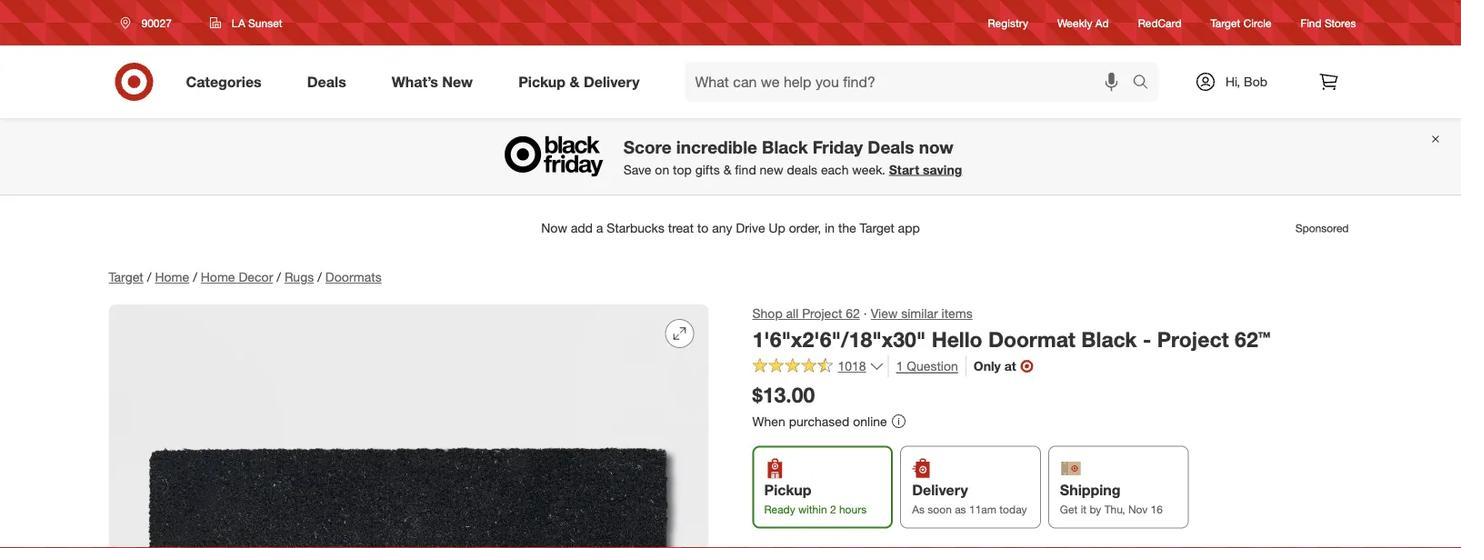 Task type: locate. For each thing, give the bounding box(es) containing it.
1 horizontal spatial home
[[201, 269, 235, 285]]

what's new
[[392, 73, 473, 91]]

when purchased online
[[753, 413, 888, 429]]

0 horizontal spatial black
[[762, 136, 808, 157]]

score incredible black friday deals now save on top gifts & find new deals each week. start saving
[[624, 136, 963, 178]]

target circle link
[[1211, 15, 1272, 31]]

1'6"x2'6"/18"x30" hello doormat black - project 62™
[[753, 327, 1271, 352]]

pickup & delivery
[[519, 73, 640, 91]]

delivery
[[584, 73, 640, 91], [913, 481, 969, 499]]

project right the all
[[803, 306, 843, 322]]

search button
[[1125, 62, 1169, 106]]

redcard link
[[1139, 15, 1182, 31]]

0 horizontal spatial pickup
[[519, 73, 566, 91]]

What can we help you find? suggestions appear below search field
[[685, 62, 1138, 102]]

black up new
[[762, 136, 808, 157]]

/ right rugs link
[[318, 269, 322, 285]]

as
[[913, 502, 925, 516]]

thu,
[[1105, 502, 1126, 516]]

4 / from the left
[[318, 269, 322, 285]]

project right -
[[1158, 327, 1230, 352]]

pickup up ready
[[765, 481, 812, 499]]

black left -
[[1082, 327, 1138, 352]]

target left home link
[[109, 269, 144, 285]]

items
[[942, 306, 973, 322]]

/ left home link
[[147, 269, 151, 285]]

1 vertical spatial target
[[109, 269, 144, 285]]

rugs
[[285, 269, 314, 285]]

sunset
[[248, 16, 282, 30]]

home
[[155, 269, 189, 285], [201, 269, 235, 285]]

/ right home link
[[193, 269, 197, 285]]

1 vertical spatial delivery
[[913, 481, 969, 499]]

within
[[799, 502, 827, 516]]

hello
[[932, 327, 983, 352]]

0 horizontal spatial &
[[570, 73, 580, 91]]

1 vertical spatial deals
[[868, 136, 915, 157]]

weekly
[[1058, 16, 1093, 30]]

score
[[624, 136, 672, 157]]

start
[[889, 162, 920, 178]]

only at
[[974, 359, 1017, 374]]

soon
[[928, 502, 952, 516]]

home left decor
[[201, 269, 235, 285]]

1 horizontal spatial target
[[1211, 16, 1241, 30]]

pickup ready within 2 hours
[[765, 481, 867, 516]]

1 vertical spatial pickup
[[765, 481, 812, 499]]

0 vertical spatial delivery
[[584, 73, 640, 91]]

62
[[846, 306, 860, 322]]

all
[[786, 306, 799, 322]]

what's new link
[[376, 62, 496, 102]]

&
[[570, 73, 580, 91], [724, 162, 732, 178]]

-
[[1143, 327, 1152, 352]]

1 horizontal spatial pickup
[[765, 481, 812, 499]]

deals left what's
[[307, 73, 346, 91]]

1 question link
[[888, 356, 959, 377]]

stores
[[1325, 16, 1357, 30]]

home right target 'link'
[[155, 269, 189, 285]]

1 horizontal spatial &
[[724, 162, 732, 178]]

search
[[1125, 75, 1169, 92]]

pickup inside pickup ready within 2 hours
[[765, 481, 812, 499]]

deals up start
[[868, 136, 915, 157]]

deals inside score incredible black friday deals now save on top gifts & find new deals each week. start saving
[[868, 136, 915, 157]]

11am
[[970, 502, 997, 516]]

0 horizontal spatial deals
[[307, 73, 346, 91]]

90027
[[141, 16, 172, 30]]

0 vertical spatial target
[[1211, 16, 1241, 30]]

each
[[821, 162, 849, 178]]

target / home / home decor / rugs / doormats
[[109, 269, 382, 285]]

2 home from the left
[[201, 269, 235, 285]]

0 vertical spatial &
[[570, 73, 580, 91]]

project
[[803, 306, 843, 322], [1158, 327, 1230, 352]]

1 vertical spatial black
[[1082, 327, 1138, 352]]

target link
[[109, 269, 144, 285]]

pickup
[[519, 73, 566, 91], [765, 481, 812, 499]]

1 horizontal spatial project
[[1158, 327, 1230, 352]]

1 horizontal spatial delivery
[[913, 481, 969, 499]]

delivery as soon as 11am today
[[913, 481, 1027, 516]]

deals
[[307, 73, 346, 91], [868, 136, 915, 157]]

0 vertical spatial deals
[[307, 73, 346, 91]]

when
[[753, 413, 786, 429]]

what's
[[392, 73, 438, 91]]

delivery up soon
[[913, 481, 969, 499]]

pickup right new
[[519, 73, 566, 91]]

& inside score incredible black friday deals now save on top gifts & find new deals each week. start saving
[[724, 162, 732, 178]]

target
[[1211, 16, 1241, 30], [109, 269, 144, 285]]

doormats
[[326, 269, 382, 285]]

find
[[735, 162, 757, 178]]

0 vertical spatial black
[[762, 136, 808, 157]]

shipping
[[1061, 481, 1121, 499]]

1 home from the left
[[155, 269, 189, 285]]

new
[[760, 162, 784, 178]]

1 vertical spatial &
[[724, 162, 732, 178]]

delivery up score
[[584, 73, 640, 91]]

1
[[897, 359, 904, 375]]

target left circle
[[1211, 16, 1241, 30]]

0 vertical spatial pickup
[[519, 73, 566, 91]]

today
[[1000, 502, 1027, 516]]

delivery inside 'link'
[[584, 73, 640, 91]]

1018
[[838, 359, 867, 374]]

new
[[442, 73, 473, 91]]

ad
[[1096, 16, 1110, 30]]

circle
[[1244, 16, 1272, 30]]

find stores
[[1301, 16, 1357, 30]]

0 horizontal spatial home
[[155, 269, 189, 285]]

redcard
[[1139, 16, 1182, 30]]

0 horizontal spatial target
[[109, 269, 144, 285]]

1 / from the left
[[147, 269, 151, 285]]

shipping get it by thu, nov 16
[[1061, 481, 1163, 516]]

target for target / home / home decor / rugs / doormats
[[109, 269, 144, 285]]

0 vertical spatial project
[[803, 306, 843, 322]]

pickup inside 'link'
[[519, 73, 566, 91]]

$13.00
[[753, 383, 815, 408]]

1 horizontal spatial deals
[[868, 136, 915, 157]]

1 horizontal spatial black
[[1082, 327, 1138, 352]]

nov
[[1129, 502, 1148, 516]]

shop
[[753, 306, 783, 322]]

/ left rugs link
[[277, 269, 281, 285]]

target circle
[[1211, 16, 1272, 30]]

week.
[[853, 162, 886, 178]]

black
[[762, 136, 808, 157], [1082, 327, 1138, 352]]

/
[[147, 269, 151, 285], [193, 269, 197, 285], [277, 269, 281, 285], [318, 269, 322, 285]]

now
[[919, 136, 954, 157]]

la sunset button
[[198, 6, 294, 39]]

0 horizontal spatial delivery
[[584, 73, 640, 91]]



Task type: vqa. For each thing, say whether or not it's contained in the screenshot.
bottommost DELIVERY
yes



Task type: describe. For each thing, give the bounding box(es) containing it.
hi,
[[1226, 74, 1241, 90]]

shop all project 62
[[753, 306, 860, 322]]

1'6"x2'6"/18"x30"
[[753, 327, 926, 352]]

friday
[[813, 136, 863, 157]]

it
[[1081, 502, 1087, 516]]

1 vertical spatial project
[[1158, 327, 1230, 352]]

at
[[1005, 359, 1017, 374]]

incredible
[[677, 136, 758, 157]]

90027 button
[[109, 6, 191, 39]]

deals
[[787, 162, 818, 178]]

la
[[232, 16, 245, 30]]

categories
[[186, 73, 262, 91]]

view similar items button
[[871, 305, 973, 323]]

similar
[[902, 306, 939, 322]]

rugs link
[[285, 269, 314, 285]]

question
[[907, 359, 959, 375]]

doormat
[[989, 327, 1076, 352]]

2
[[830, 502, 837, 516]]

pickup for &
[[519, 73, 566, 91]]

by
[[1090, 502, 1102, 516]]

registry link
[[988, 15, 1029, 31]]

deals link
[[292, 62, 369, 102]]

categories link
[[171, 62, 284, 102]]

0 horizontal spatial project
[[803, 306, 843, 322]]

black inside score incredible black friday deals now save on top gifts & find new deals each week. start saving
[[762, 136, 808, 157]]

la sunset
[[232, 16, 282, 30]]

16
[[1151, 502, 1163, 516]]

target for target circle
[[1211, 16, 1241, 30]]

online
[[853, 413, 888, 429]]

weekly ad link
[[1058, 15, 1110, 31]]

view
[[871, 306, 898, 322]]

bob
[[1245, 74, 1268, 90]]

1&#39;6&#34;x2&#39;6&#34;/18&#34;x30&#34; hello doormat black - project 62&#8482;, 1 of 11 image
[[109, 305, 709, 549]]

top
[[673, 162, 692, 178]]

1018 link
[[753, 356, 885, 379]]

find stores link
[[1301, 15, 1357, 31]]

home decor link
[[201, 269, 273, 285]]

delivery inside delivery as soon as 11am today
[[913, 481, 969, 499]]

ready
[[765, 502, 796, 516]]

as
[[955, 502, 967, 516]]

doormats link
[[326, 269, 382, 285]]

view similar items
[[871, 306, 973, 322]]

hi, bob
[[1226, 74, 1268, 90]]

2 / from the left
[[193, 269, 197, 285]]

home link
[[155, 269, 189, 285]]

get
[[1061, 502, 1078, 516]]

62™
[[1235, 327, 1271, 352]]

saving
[[923, 162, 963, 178]]

decor
[[239, 269, 273, 285]]

purchased
[[789, 413, 850, 429]]

& inside "pickup & delivery" 'link'
[[570, 73, 580, 91]]

advertisement region
[[94, 206, 1368, 250]]

registry
[[988, 16, 1029, 30]]

save
[[624, 162, 652, 178]]

3 / from the left
[[277, 269, 281, 285]]

gifts
[[696, 162, 720, 178]]

pickup & delivery link
[[503, 62, 663, 102]]

1 question
[[897, 359, 959, 375]]

find
[[1301, 16, 1322, 30]]

weekly ad
[[1058, 16, 1110, 30]]

only
[[974, 359, 1001, 374]]

pickup for ready
[[765, 481, 812, 499]]



